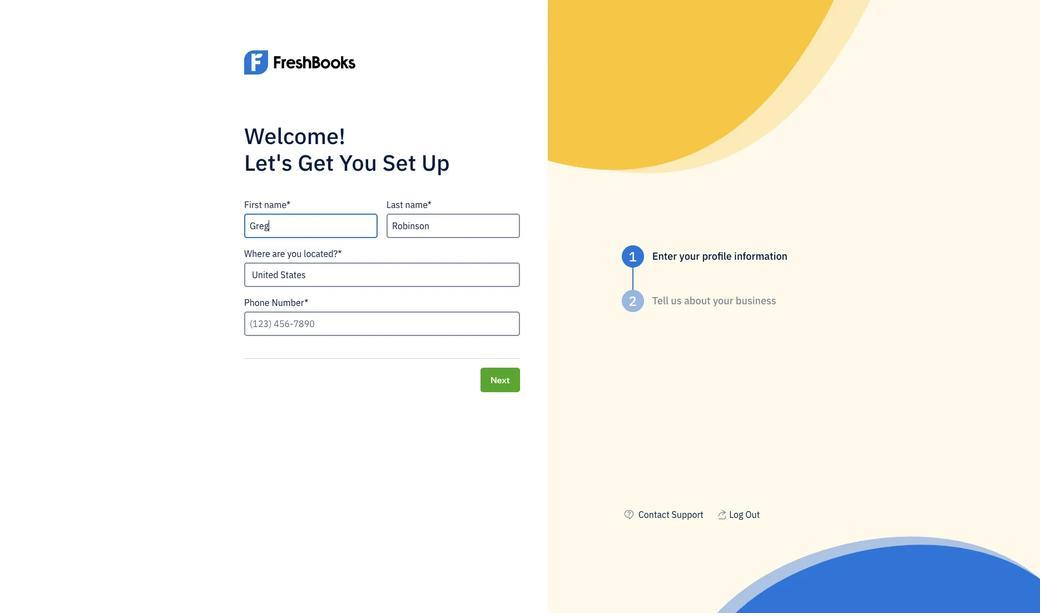 Task type: locate. For each thing, give the bounding box(es) containing it.
0 vertical spatial your
[[680, 250, 700, 263]]

None text field
[[244, 214, 378, 238], [387, 214, 520, 238], [244, 214, 378, 238], [387, 214, 520, 238]]

last
[[387, 199, 404, 210]]

*
[[287, 199, 291, 210], [428, 199, 432, 210], [338, 248, 342, 259], [305, 297, 309, 308]]

* right first
[[287, 199, 291, 210]]

name right last
[[406, 199, 428, 210]]

log
[[730, 509, 744, 520]]

next
[[491, 374, 510, 386]]

contact
[[639, 509, 670, 520]]

welcome!
[[244, 121, 346, 150]]

where
[[244, 248, 270, 259]]

1 horizontal spatial name
[[406, 199, 428, 210]]

get
[[298, 148, 334, 177]]

information
[[735, 250, 788, 263]]

2 name from the left
[[406, 199, 428, 210]]

1 name from the left
[[264, 199, 287, 210]]

0 horizontal spatial name
[[264, 199, 287, 210]]

support image
[[622, 508, 637, 521]]

1 horizontal spatial your
[[714, 294, 734, 307]]

are
[[272, 248, 285, 259]]

your right enter
[[680, 250, 700, 263]]

enter your profile information
[[653, 250, 788, 263]]

1 vertical spatial your
[[714, 294, 734, 307]]

* right phone
[[305, 297, 309, 308]]

business
[[736, 294, 777, 307]]

about
[[685, 294, 711, 307]]

up
[[422, 148, 450, 177]]

phone
[[244, 297, 270, 308]]

where are you located? *
[[244, 248, 342, 259]]

you
[[339, 148, 377, 177]]

name
[[264, 199, 287, 210], [406, 199, 428, 210]]

first name *
[[244, 199, 291, 210]]

name for first name
[[264, 199, 287, 210]]

your
[[680, 250, 700, 263], [714, 294, 734, 307]]

name right first
[[264, 199, 287, 210]]

* right you in the left of the page
[[338, 248, 342, 259]]

log out button
[[718, 508, 761, 521]]

log out
[[730, 509, 761, 520]]

profile
[[703, 250, 733, 263]]

0 horizontal spatial your
[[680, 250, 700, 263]]

* right last
[[428, 199, 432, 210]]

us
[[672, 294, 682, 307]]

* for last name *
[[428, 199, 432, 210]]

contact support
[[639, 509, 704, 520]]

set
[[383, 148, 417, 177]]

your right the about
[[714, 294, 734, 307]]



Task type: vqa. For each thing, say whether or not it's contained in the screenshot.
text field
yes



Task type: describe. For each thing, give the bounding box(es) containing it.
out
[[746, 509, 761, 520]]

you
[[287, 248, 302, 259]]

tell
[[653, 294, 669, 307]]

(123) 456-7890 text field
[[244, 312, 520, 336]]

name for last name
[[406, 199, 428, 210]]

tell us about your business
[[653, 294, 777, 307]]

enter
[[653, 250, 678, 263]]

next button
[[481, 368, 520, 392]]

* for first name *
[[287, 199, 291, 210]]

freshbooks logo image
[[244, 33, 356, 91]]

first
[[244, 199, 262, 210]]

number
[[272, 297, 305, 308]]

support
[[672, 509, 704, 520]]

* for phone number *
[[305, 297, 309, 308]]

welcome! let's get you set up
[[244, 121, 450, 177]]

last name *
[[387, 199, 432, 210]]

contact support link
[[639, 509, 704, 520]]

located?
[[304, 248, 338, 259]]

phone number *
[[244, 297, 309, 308]]

Country text field
[[245, 264, 519, 286]]

logout image
[[718, 508, 728, 521]]

let's
[[244, 148, 293, 177]]



